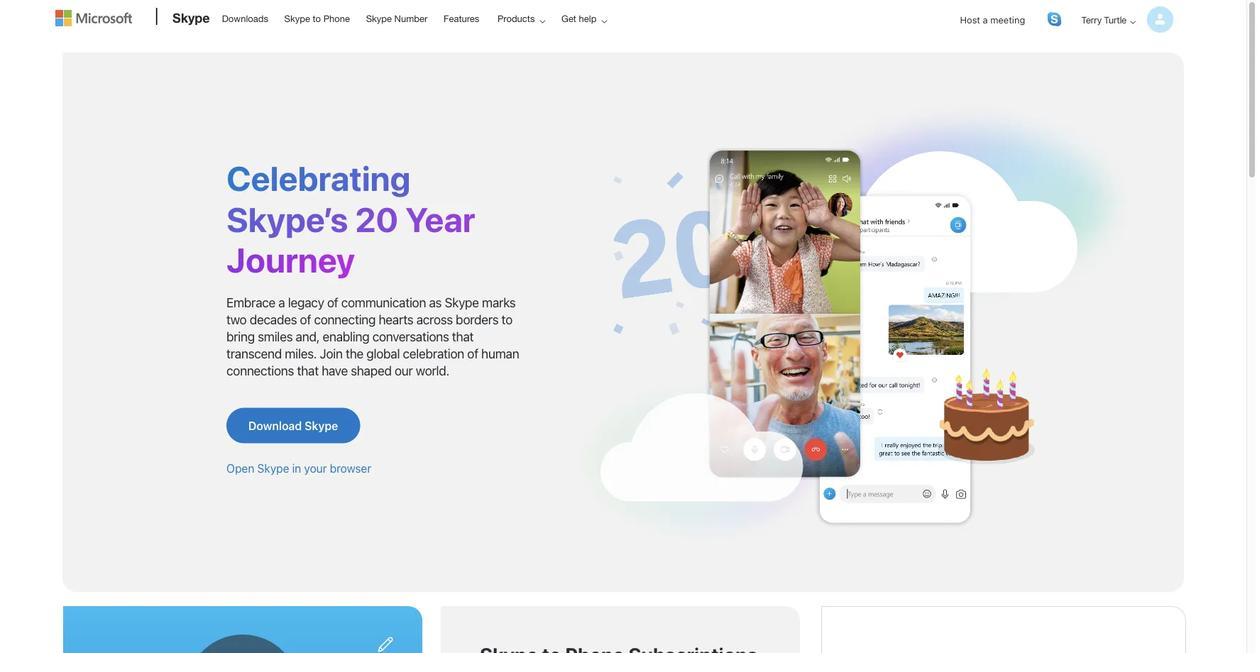 Task type: describe. For each thing, give the bounding box(es) containing it.
open skype in your browser
[[227, 462, 372, 475]]

year
[[406, 199, 476, 239]]

skype left downloads link
[[173, 10, 210, 25]]

get
[[562, 13, 577, 24]]

as
[[429, 295, 442, 310]]

meeting
[[991, 14, 1026, 25]]

open
[[227, 462, 255, 475]]

0 vertical spatial to
[[313, 13, 321, 24]]

journey
[[227, 240, 355, 280]]

downloads link
[[216, 1, 275, 35]]

join
[[320, 346, 343, 362]]

skype link
[[166, 1, 214, 39]]

microsoft image
[[55, 10, 132, 26]]

browser
[[330, 462, 372, 475]]

terry turtle
[[1082, 14, 1127, 25]]

world.
[[416, 363, 450, 379]]

global
[[367, 346, 400, 362]]

to inside embrace a legacy of communication as skype marks two decades of connecting hearts across borders to bring smiles and, enabling conversations that transcend miles. join the global celebration of human connections that have shaped our world.
[[502, 312, 513, 328]]

skype left the phone
[[285, 13, 310, 24]]

skype to phone link
[[278, 1, 357, 35]]

great video calling with skype image
[[568, 95, 1142, 549]]

get help
[[562, 13, 597, 24]]

skype inside embrace a legacy of communication as skype marks two decades of connecting hearts across borders to bring smiles and, enabling conversations that transcend miles. join the global celebration of human connections that have shaped our world.
[[445, 295, 479, 310]]

turtle
[[1105, 14, 1127, 25]]

host a meeting link
[[949, 1, 1037, 38]]

1 horizontal spatial that
[[452, 329, 474, 345]]

download skype
[[249, 419, 338, 433]]

host
[[961, 14, 981, 25]]

0 vertical spatial of
[[327, 295, 338, 310]]

borders
[[456, 312, 499, 328]]

skype to phone
[[285, 13, 350, 24]]

celebrating
[[227, 158, 411, 198]]

transcend
[[227, 346, 282, 362]]

skype left number
[[366, 13, 392, 24]]

host a meeting
[[961, 14, 1026, 25]]



Task type: locate. For each thing, give the bounding box(es) containing it.
decades
[[250, 312, 297, 328]]

that
[[452, 329, 474, 345], [297, 363, 319, 379]]

skype
[[173, 10, 210, 25], [285, 13, 310, 24], [366, 13, 392, 24], [445, 295, 479, 310], [305, 419, 338, 433], [258, 462, 289, 475]]

legacy
[[288, 295, 324, 310]]

a up decades
[[279, 295, 285, 310]]

terry turtle link
[[1071, 1, 1174, 38]]

skype's
[[227, 199, 348, 239]]

our
[[395, 363, 413, 379]]

a inside menu bar
[[983, 14, 989, 25]]

and,
[[296, 329, 320, 345]]

1 vertical spatial to
[[502, 312, 513, 328]]

 link
[[1048, 12, 1062, 26]]

a inside embrace a legacy of communication as skype marks two decades of connecting hearts across borders to bring smiles and, enabling conversations that transcend miles. join the global celebration of human connections that have shaped our world.
[[279, 295, 285, 310]]

skype up borders
[[445, 295, 479, 310]]

features
[[444, 13, 480, 24]]

features link
[[438, 1, 486, 35]]

hearts
[[379, 312, 414, 328]]

1 horizontal spatial to
[[502, 312, 513, 328]]

enabling
[[323, 329, 370, 345]]

help
[[579, 13, 597, 24]]

skype left the "in"
[[258, 462, 289, 475]]

number
[[395, 13, 428, 24]]

of
[[327, 295, 338, 310], [300, 312, 311, 328], [468, 346, 479, 362]]

0 vertical spatial that
[[452, 329, 474, 345]]

of down legacy
[[300, 312, 311, 328]]

across
[[417, 312, 453, 328]]

two
[[227, 312, 247, 328]]

0 vertical spatial a
[[983, 14, 989, 25]]

2 vertical spatial of
[[468, 346, 479, 362]]

a
[[983, 14, 989, 25], [279, 295, 285, 310]]

a right host
[[983, 14, 989, 25]]

connecting
[[314, 312, 376, 328]]

0 horizontal spatial to
[[313, 13, 321, 24]]

to left the phone
[[313, 13, 321, 24]]

skype number
[[366, 13, 428, 24]]

0 horizontal spatial a
[[279, 295, 285, 310]]

of left "human"
[[468, 346, 479, 362]]

a for embrace
[[279, 295, 285, 310]]

downloads
[[222, 13, 268, 24]]

smiles
[[258, 329, 293, 345]]

in
[[292, 462, 301, 475]]

shaped
[[351, 363, 392, 379]]

open skype in your browser link
[[227, 462, 372, 475]]

arrow down image
[[1125, 13, 1142, 31]]

that down miles.
[[297, 363, 319, 379]]

terry
[[1082, 14, 1102, 25]]

menu bar containing host a meeting
[[55, 1, 1192, 75]]

bring
[[227, 329, 255, 345]]

1 vertical spatial of
[[300, 312, 311, 328]]

0 horizontal spatial that
[[297, 363, 319, 379]]

human
[[482, 346, 519, 362]]

celebration
[[403, 346, 465, 362]]

celebrating skype's 20 year journey
[[227, 158, 476, 280]]

communication
[[341, 295, 426, 310]]

0 horizontal spatial of
[[300, 312, 311, 328]]

marks
[[482, 295, 516, 310]]

download skype link
[[227, 408, 360, 444]]

get help button
[[553, 1, 619, 36]]

a for host
[[983, 14, 989, 25]]

connections
[[227, 363, 294, 379]]

1 horizontal spatial of
[[327, 295, 338, 310]]

download
[[249, 419, 302, 433]]

menu bar
[[55, 1, 1192, 75]]

skype up your
[[305, 419, 338, 433]]

of up the connecting
[[327, 295, 338, 310]]

products
[[498, 13, 535, 24]]

the
[[346, 346, 364, 362]]

1 horizontal spatial a
[[983, 14, 989, 25]]

avatar image
[[1148, 6, 1174, 33]]

phone
[[324, 13, 350, 24]]

embrace
[[227, 295, 276, 310]]

to down marks
[[502, 312, 513, 328]]

miles.
[[285, 346, 317, 362]]

to
[[313, 13, 321, 24], [502, 312, 513, 328]]

your
[[304, 462, 327, 475]]

embrace a legacy of communication as skype marks two decades of connecting hearts across borders to bring smiles and, enabling conversations that transcend miles. join the global celebration of human connections that have shaped our world.
[[227, 295, 519, 379]]

2 horizontal spatial of
[[468, 346, 479, 362]]

1 vertical spatial a
[[279, 295, 285, 310]]

products button
[[489, 1, 557, 36]]

20
[[355, 199, 399, 239]]

have
[[322, 363, 348, 379]]

1 vertical spatial that
[[297, 363, 319, 379]]

skype number link
[[360, 1, 434, 35]]

conversations
[[373, 329, 449, 345]]

that down borders
[[452, 329, 474, 345]]



Task type: vqa. For each thing, say whether or not it's contained in the screenshot.
For Windows, Mac and Linux and
no



